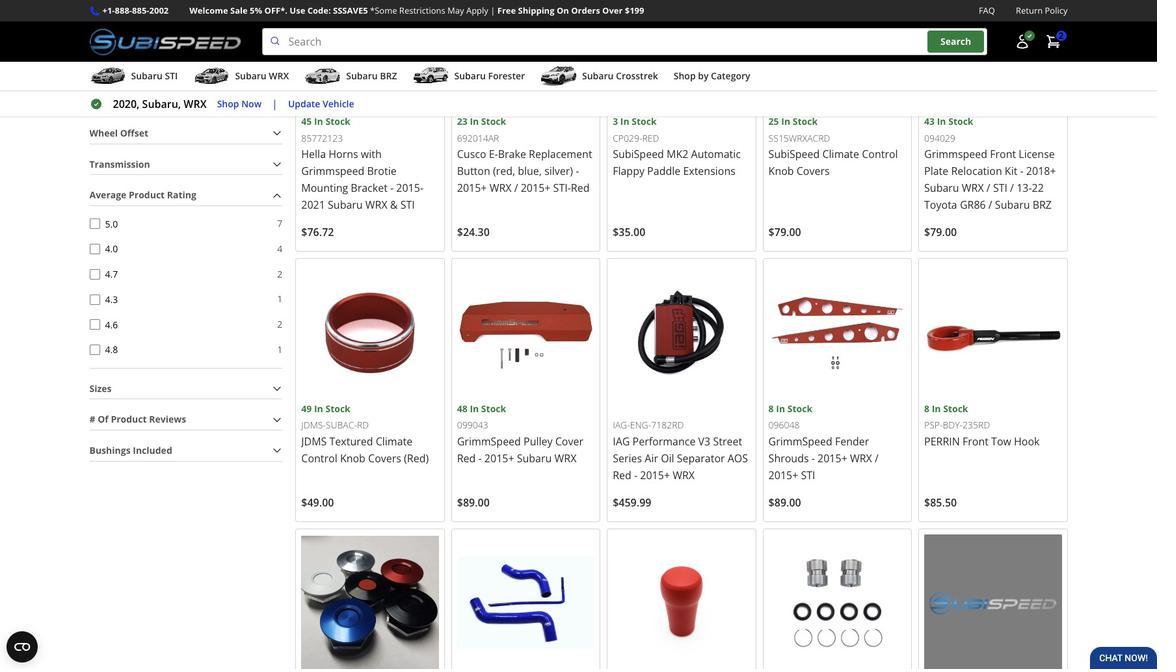 Task type: vqa. For each thing, say whether or not it's contained in the screenshot.
SHROUDS
yes



Task type: describe. For each thing, give the bounding box(es) containing it.
subaru sti
[[131, 70, 178, 82]]

shop by category
[[674, 70, 751, 82]]

094029
[[925, 132, 956, 144]]

plate
[[925, 164, 949, 179]]

45
[[302, 115, 312, 128]]

update vehicle button
[[288, 97, 354, 112]]

fender
[[836, 435, 870, 449]]

included
[[133, 445, 172, 457]]

- inside 23 in stock 692014ar cusco e-brake replacement button (red, blue, silver) - 2015+ wrx / 2015+ sti-red
[[576, 164, 579, 179]]

subaru up toyota
[[925, 181, 960, 195]]

1 for 4.3
[[277, 293, 283, 305]]

subispeed logo image
[[89, 28, 241, 55]]

mounting
[[302, 181, 348, 195]]

on
[[557, 5, 569, 16]]

psp-
[[925, 419, 943, 432]]

stock for rd
[[326, 403, 351, 415]]

use
[[290, 5, 305, 16]]

stock for horns
[[326, 115, 351, 128]]

48
[[457, 403, 468, 415]]

- inside 8 in stock 096048 grimmspeed fender shrouds - 2015+ wrx / 2015+ sti
[[812, 452, 815, 466]]

red
[[643, 132, 660, 144]]

gr86
[[961, 198, 986, 212]]

2 for 4.6
[[277, 318, 283, 331]]

wheel offset button
[[89, 123, 283, 144]]

in for grimmspeed pulley cover red - 2015+ subaru wrx
[[470, 403, 479, 415]]

in for subispeed climate control knob covers
[[782, 115, 791, 128]]

button image
[[1015, 34, 1031, 50]]

sti inside 43 in stock 094029 grimmspeed front license plate relocation kit - 2018+ subaru wrx / sti / 13-22 toyota gr86 / subaru brz
[[994, 181, 1008, 195]]

stock for fender
[[788, 403, 813, 415]]

2015+ down blue,
[[521, 181, 551, 195]]

5.0 button
[[89, 219, 100, 229]]

brz inside 43 in stock 094029 grimmspeed front license plate relocation kit - 2018+ subaru wrx / sti / 13-22 toyota gr86 / subaru brz
[[1033, 198, 1052, 212]]

grimmspeed for red
[[457, 435, 521, 449]]

4.7 button
[[89, 269, 100, 280]]

/ inside 8 in stock 096048 grimmspeed fender shrouds - 2015+ wrx / 2015+ sti
[[875, 452, 879, 466]]

street
[[714, 435, 743, 449]]

subaru up vehicle
[[346, 70, 378, 82]]

4.6
[[105, 319, 118, 331]]

shop now
[[217, 97, 262, 110]]

average product rating button
[[89, 186, 283, 206]]

extensions
[[684, 164, 736, 179]]

update vehicle
[[288, 97, 354, 110]]

&
[[390, 198, 398, 212]]

wrx inside 23 in stock 692014ar cusco e-brake replacement button (red, blue, silver) - 2015+ wrx / 2015+ sti-red
[[490, 181, 512, 195]]

offset
[[120, 127, 148, 139]]

wrx inside 8 in stock 096048 grimmspeed fender shrouds - 2015+ wrx / 2015+ sti
[[851, 452, 873, 466]]

with
[[361, 147, 382, 162]]

4.0 button
[[89, 244, 100, 255]]

product inside average product rating dropdown button
[[129, 189, 165, 201]]

4.3 button
[[89, 295, 100, 305]]

raceseng rondure engraveless texture shift knob image
[[613, 535, 751, 670]]

samco subaru impreza turbo gr version 10 coolant kit for fa20dit engines (red) - 2015-2021 subaru wrx / 2014-2021 forester image
[[457, 535, 595, 670]]

iag-
[[613, 419, 630, 432]]

4.8 button
[[89, 345, 100, 355]]

shrouds
[[769, 452, 809, 466]]

2021
[[302, 198, 325, 212]]

cusco rear lateral link (lower arm body side) pillow ball bushings - 2015+ wrx / 2015+ sti / 2013+ fr-s / brz / 86 image
[[769, 535, 907, 670]]

subaru,
[[142, 97, 181, 111]]

23
[[457, 115, 468, 128]]

average
[[89, 189, 127, 201]]

22
[[1033, 181, 1044, 195]]

subispeed inside 3 in stock cp029-red subispeed mk2 automatic flappy paddle extensions
[[613, 147, 664, 162]]

a subaru sti thumbnail image image
[[89, 66, 126, 86]]

license
[[1019, 147, 1055, 162]]

3
[[613, 115, 618, 128]]

product inside # of product reviews dropdown button
[[111, 413, 147, 426]]

iag performance v3 street series air oil separator aos red - 2015+ wrx image
[[613, 264, 751, 402]]

1 for 4.8
[[277, 343, 283, 356]]

grimmspeed pulley cover red - 2015+ subaru wrx image
[[457, 264, 595, 402]]

8 in stock 096048 grimmspeed fender shrouds - 2015+ wrx / 2015+ sti
[[769, 403, 879, 483]]

in for grimmspeed fender shrouds - 2015+ wrx / 2015+ sti
[[777, 403, 786, 415]]

25
[[769, 115, 779, 128]]

cp029-
[[613, 132, 643, 144]]

85772123
[[302, 132, 343, 144]]

subispeed mk2 automatic flappy paddle extensions image
[[613, 0, 751, 115]]

stock for front
[[949, 115, 974, 128]]

forester
[[488, 70, 525, 82]]

stock for 235rd
[[944, 403, 969, 415]]

2020,
[[113, 97, 140, 111]]

7182rd
[[652, 419, 684, 432]]

transmission button
[[89, 155, 283, 175]]

subaru forester button
[[413, 65, 525, 91]]

a subaru forester thumbnail image image
[[413, 66, 449, 86]]

$79.00 for subispeed climate control knob covers
[[769, 225, 802, 240]]

2 button
[[1040, 29, 1068, 55]]

wrx up wheel offset "dropdown button"
[[184, 97, 207, 111]]

subaru up "2020, subaru, wrx"
[[131, 70, 163, 82]]

welcome sale 5% off*. use code: sssave5
[[190, 5, 368, 16]]

sti inside dropdown button
[[165, 70, 178, 82]]

4.3
[[105, 293, 118, 306]]

43
[[925, 115, 935, 128]]

in for jdms textured climate control knob covers (red)
[[314, 403, 323, 415]]

crosstrek
[[616, 70, 658, 82]]

brz inside dropdown button
[[380, 70, 397, 82]]

2015+ down fender
[[818, 452, 848, 466]]

control inside 49 in stock jdms-subac-rd jdms textured climate control knob covers (red)
[[302, 452, 338, 466]]

099043
[[457, 419, 489, 432]]

13-
[[1017, 181, 1033, 195]]

bushings included
[[89, 445, 172, 457]]

692014ar
[[457, 132, 499, 144]]

subaru crosstrek
[[583, 70, 658, 82]]

replacement
[[529, 147, 593, 162]]

performance
[[633, 435, 696, 449]]

- inside iag-eng-7182rd iag performance v3 street series air oil separator aos red - 2015+ wrx
[[635, 468, 638, 483]]

cusco e-brake replacement button (red, blue, silver) - 2015+ wrx / 2015+ sti-red image
[[457, 0, 595, 115]]

e-
[[489, 147, 498, 162]]

category
[[711, 70, 751, 82]]

+1-
[[103, 5, 115, 16]]

in for subispeed mk2 automatic flappy paddle extensions
[[621, 115, 630, 128]]

2015+ down shrouds
[[769, 468, 799, 483]]

subaru down 13-
[[996, 198, 1031, 212]]

subispeed climate control knob covers image
[[769, 0, 907, 115]]

a subaru crosstrek thumbnail image image
[[541, 66, 577, 86]]

covers inside 49 in stock jdms-subac-rd jdms textured climate control knob covers (red)
[[368, 452, 401, 466]]

shop for shop now
[[217, 97, 239, 110]]

8 in stock psp-bdy-235rd perrin front tow hook
[[925, 403, 1040, 449]]

45 in stock 85772123 hella horns with grimmspeed brotie mounting bracket  - 2015- 2021 subaru wrx & sti
[[302, 115, 424, 212]]

wrx inside iag-eng-7182rd iag performance v3 street series air oil separator aos red - 2015+ wrx
[[673, 468, 695, 483]]

#
[[89, 413, 95, 426]]

relocation
[[952, 164, 1003, 179]]

4.0
[[105, 243, 118, 255]]

49 in stock jdms-subac-rd jdms textured climate control knob covers (red)
[[302, 403, 429, 466]]

23 in stock 692014ar cusco e-brake replacement button (red, blue, silver) - 2015+ wrx / 2015+ sti-red
[[457, 115, 593, 195]]

iag
[[613, 435, 630, 449]]

subaru crosstrek button
[[541, 65, 658, 91]]

$79.00 for grimmspeed front license plate relocation kit - 2018+ subaru wrx / sti / 13-22 toyota gr86 / subaru brz
[[925, 225, 957, 240]]

climate inside 49 in stock jdms-subac-rd jdms textured climate control knob covers (red)
[[376, 435, 413, 449]]

sti inside 8 in stock 096048 grimmspeed fender shrouds - 2015+ wrx / 2015+ sti
[[801, 468, 816, 483]]

knob inside 49 in stock jdms-subac-rd jdms textured climate control knob covers (red)
[[340, 452, 366, 466]]

0 vertical spatial |
[[491, 5, 496, 16]]

(red,
[[493, 164, 515, 179]]

control inside the 25 in stock ss15wrxacrd subispeed climate control knob covers
[[862, 147, 899, 162]]

$76.72
[[302, 225, 334, 240]]

brotie
[[367, 164, 397, 179]]

flappy
[[613, 164, 645, 179]]

2020, subaru, wrx
[[113, 97, 207, 111]]

$459.99
[[613, 496, 652, 510]]



Task type: locate. For each thing, give the bounding box(es) containing it.
in for cusco e-brake replacement button (red, blue, silver) - 2015+ wrx / 2015+ sti-red
[[470, 115, 479, 128]]

product left rating
[[129, 189, 165, 201]]

red inside 48 in stock 099043 grimmspeed pulley cover red - 2015+ subaru wrx
[[457, 452, 476, 466]]

1 vertical spatial |
[[272, 97, 278, 111]]

1 horizontal spatial $79.00
[[925, 225, 957, 240]]

knob down ss15wrxacrd
[[769, 164, 794, 179]]

2015+ down button
[[457, 181, 487, 195]]

red inside 23 in stock 692014ar cusco e-brake replacement button (red, blue, silver) - 2015+ wrx / 2015+ sti-red
[[571, 181, 590, 195]]

shop by category button
[[674, 65, 751, 91]]

mk2
[[667, 147, 689, 162]]

hook
[[1015, 435, 1040, 449]]

/ inside 23 in stock 692014ar cusco e-brake replacement button (red, blue, silver) - 2015+ wrx / 2015+ sti-red
[[515, 181, 518, 195]]

reviews
[[149, 413, 186, 426]]

2015+ inside iag-eng-7182rd iag performance v3 street series air oil separator aos red - 2015+ wrx
[[641, 468, 670, 483]]

0 horizontal spatial |
[[272, 97, 278, 111]]

stock inside 45 in stock 85772123 hella horns with grimmspeed brotie mounting bracket  - 2015- 2021 subaru wrx & sti
[[326, 115, 351, 128]]

wrx inside 48 in stock 099043 grimmspeed pulley cover red - 2015+ subaru wrx
[[555, 452, 577, 466]]

grimmspeed up mounting
[[302, 164, 365, 179]]

subaru left 'forester'
[[455, 70, 486, 82]]

0 horizontal spatial $89.00
[[457, 496, 490, 510]]

front inside 8 in stock psp-bdy-235rd perrin front tow hook
[[963, 435, 989, 449]]

1 subispeed from the left
[[613, 147, 664, 162]]

subaru left crosstrek
[[583, 70, 614, 82]]

4.8
[[105, 344, 118, 356]]

*some restrictions may apply | free shipping on orders over $199
[[370, 5, 645, 16]]

in right 49
[[314, 403, 323, 415]]

grimmspeed inside 48 in stock 099043 grimmspeed pulley cover red - 2015+ subaru wrx
[[457, 435, 521, 449]]

wrx down fender
[[851, 452, 873, 466]]

2015+ down the air
[[641, 468, 670, 483]]

1 vertical spatial covers
[[368, 452, 401, 466]]

|
[[491, 5, 496, 16], [272, 97, 278, 111]]

1 1 from the top
[[277, 293, 283, 305]]

stock inside 23 in stock 692014ar cusco e-brake replacement button (red, blue, silver) - 2015+ wrx / 2015+ sti-red
[[482, 115, 506, 128]]

climate inside the 25 in stock ss15wrxacrd subispeed climate control knob covers
[[823, 147, 860, 162]]

- inside 48 in stock 099043 grimmspeed pulley cover red - 2015+ subaru wrx
[[479, 452, 482, 466]]

return policy link
[[1017, 4, 1068, 18]]

subaru inside "dropdown button"
[[235, 70, 267, 82]]

subaru inside 48 in stock 099043 grimmspeed pulley cover red - 2015+ subaru wrx
[[517, 452, 552, 466]]

in right 3
[[621, 115, 630, 128]]

0 horizontal spatial climate
[[376, 435, 413, 449]]

in inside 8 in stock psp-bdy-235rd perrin front tow hook
[[932, 403, 941, 415]]

2018+
[[1027, 164, 1057, 179]]

48 in stock 099043 grimmspeed pulley cover red - 2015+ subaru wrx
[[457, 403, 584, 466]]

sizes
[[89, 382, 112, 395]]

1 vertical spatial 2
[[277, 268, 283, 280]]

$89.00 for grimmspeed pulley cover red - 2015+ subaru wrx
[[457, 496, 490, 510]]

grimmspeed inside 43 in stock 094029 grimmspeed front license plate relocation kit - 2018+ subaru wrx / sti / 13-22 toyota gr86 / subaru brz
[[925, 147, 988, 162]]

brz down 22
[[1033, 198, 1052, 212]]

1 horizontal spatial front
[[991, 147, 1017, 162]]

rating
[[167, 189, 197, 201]]

grimmspeed inside 45 in stock 85772123 hella horns with grimmspeed brotie mounting bracket  - 2015- 2021 subaru wrx & sti
[[302, 164, 365, 179]]

sti-
[[554, 181, 571, 195]]

hella horns with grimmspeed brotie mounting bracket  - 2015-2021 subaru wrx & sti image
[[302, 0, 439, 115]]

subispeed inside the 25 in stock ss15wrxacrd subispeed climate control knob covers
[[769, 147, 820, 162]]

0 horizontal spatial grimmspeed
[[457, 435, 521, 449]]

2015+ inside 48 in stock 099043 grimmspeed pulley cover red - 2015+ subaru wrx
[[485, 452, 515, 466]]

8 inside 8 in stock 096048 grimmspeed fender shrouds - 2015+ wrx / 2015+ sti
[[769, 403, 774, 415]]

in inside 45 in stock 85772123 hella horns with grimmspeed brotie mounting bracket  - 2015- 2021 subaru wrx & sti
[[314, 115, 323, 128]]

covers
[[797, 164, 830, 179], [368, 452, 401, 466]]

1 horizontal spatial knob
[[769, 164, 794, 179]]

8 for bdy-
[[925, 403, 930, 415]]

horns
[[329, 147, 358, 162]]

in up the 096048
[[777, 403, 786, 415]]

open widget image
[[7, 632, 38, 663]]

subispeed up flappy
[[613, 147, 664, 162]]

0 horizontal spatial front
[[963, 435, 989, 449]]

front up kit
[[991, 147, 1017, 162]]

2 $89.00 from the left
[[769, 496, 802, 510]]

0 vertical spatial covers
[[797, 164, 830, 179]]

2 grimmspeed from the left
[[769, 435, 833, 449]]

brz
[[380, 70, 397, 82], [1033, 198, 1052, 212]]

product right of
[[111, 413, 147, 426]]

front down 235rd
[[963, 435, 989, 449]]

brz left a subaru forester thumbnail image
[[380, 70, 397, 82]]

1 8 from the left
[[769, 403, 774, 415]]

1 $79.00 from the left
[[769, 225, 802, 240]]

wrx left &
[[366, 198, 388, 212]]

move over racing bumper quick release kit - 2015+ wrx / 2015+ sti image
[[302, 535, 439, 670]]

0 horizontal spatial $79.00
[[769, 225, 802, 240]]

2 for 4.7
[[277, 268, 283, 280]]

red down silver)
[[571, 181, 590, 195]]

stock inside 3 in stock cp029-red subispeed mk2 automatic flappy paddle extensions
[[632, 115, 657, 128]]

1 horizontal spatial covers
[[797, 164, 830, 179]]

- down series
[[635, 468, 638, 483]]

1 horizontal spatial control
[[862, 147, 899, 162]]

return policy
[[1017, 5, 1068, 16]]

sti down shrouds
[[801, 468, 816, 483]]

0 vertical spatial red
[[571, 181, 590, 195]]

1 vertical spatial control
[[302, 452, 338, 466]]

$199
[[625, 5, 645, 16]]

$89.00
[[457, 496, 490, 510], [769, 496, 802, 510]]

in for perrin front tow hook
[[932, 403, 941, 415]]

perrin
[[925, 435, 961, 449]]

| right now at the top of the page
[[272, 97, 278, 111]]

automatic
[[692, 147, 741, 162]]

# of product reviews button
[[89, 410, 283, 430]]

restrictions
[[400, 5, 446, 16]]

0 horizontal spatial knob
[[340, 452, 366, 466]]

in right 23
[[470, 115, 479, 128]]

1 horizontal spatial 8
[[925, 403, 930, 415]]

jdms textured climate control knob covers (red) image
[[302, 264, 439, 402]]

0 horizontal spatial shop
[[217, 97, 239, 110]]

series
[[613, 452, 642, 466]]

8 up the 096048
[[769, 403, 774, 415]]

knob down textured
[[340, 452, 366, 466]]

shop inside "link"
[[217, 97, 239, 110]]

in for hella horns with grimmspeed brotie mounting bracket  - 2015- 2021 subaru wrx & sti
[[314, 115, 323, 128]]

0 vertical spatial grimmspeed
[[925, 147, 988, 162]]

front inside 43 in stock 094029 grimmspeed front license plate relocation kit - 2018+ subaru wrx / sti / 13-22 toyota gr86 / subaru brz
[[991, 147, 1017, 162]]

shop left now at the top of the page
[[217, 97, 239, 110]]

- right shrouds
[[812, 452, 815, 466]]

subaru
[[131, 70, 163, 82], [235, 70, 267, 82], [346, 70, 378, 82], [455, 70, 486, 82], [583, 70, 614, 82], [925, 181, 960, 195], [328, 198, 363, 212], [996, 198, 1031, 212], [517, 452, 552, 466]]

$49.00
[[302, 496, 334, 510]]

1 vertical spatial grimmspeed
[[302, 164, 365, 179]]

1 horizontal spatial climate
[[823, 147, 860, 162]]

1 vertical spatial front
[[963, 435, 989, 449]]

in inside 48 in stock 099043 grimmspeed pulley cover red - 2015+ subaru wrx
[[470, 403, 479, 415]]

1 horizontal spatial shop
[[674, 70, 696, 82]]

covers left (red)
[[368, 452, 401, 466]]

a subaru wrx thumbnail image image
[[194, 66, 230, 86]]

in up 'psp-' in the right bottom of the page
[[932, 403, 941, 415]]

235rd
[[963, 419, 991, 432]]

subaru up now at the top of the page
[[235, 70, 267, 82]]

0 vertical spatial front
[[991, 147, 1017, 162]]

1 vertical spatial 1
[[277, 343, 283, 356]]

a subaru brz thumbnail image image
[[305, 66, 341, 86]]

shop inside dropdown button
[[674, 70, 696, 82]]

return
[[1017, 5, 1043, 16]]

subispeed down ss15wrxacrd
[[769, 147, 820, 162]]

in right '48'
[[470, 403, 479, 415]]

2015+ down the 099043
[[485, 452, 515, 466]]

button
[[457, 164, 491, 179]]

2 1 from the top
[[277, 343, 283, 356]]

v3
[[699, 435, 711, 449]]

$85.50
[[925, 496, 957, 510]]

kit
[[1005, 164, 1018, 179]]

2
[[1059, 30, 1064, 42], [277, 268, 283, 280], [277, 318, 283, 331]]

wrx inside 43 in stock 094029 grimmspeed front license plate relocation kit - 2018+ subaru wrx / sti / 13-22 toyota gr86 / subaru brz
[[962, 181, 985, 195]]

grimmspeed for -
[[769, 435, 833, 449]]

average product rating
[[89, 189, 197, 201]]

stock inside 48 in stock 099043 grimmspeed pulley cover red - 2015+ subaru wrx
[[482, 403, 506, 415]]

in inside 8 in stock 096048 grimmspeed fender shrouds - 2015+ wrx / 2015+ sti
[[777, 403, 786, 415]]

2 8 from the left
[[925, 403, 930, 415]]

in right 25
[[782, 115, 791, 128]]

| left the free
[[491, 5, 496, 16]]

wrx up "gr86" on the right top of page
[[962, 181, 985, 195]]

climate down ss15wrxacrd
[[823, 147, 860, 162]]

subaru sti button
[[89, 65, 178, 91]]

stock for subispeed
[[632, 115, 657, 128]]

grimmspeed inside 8 in stock 096048 grimmspeed fender shrouds - 2015+ wrx / 2015+ sti
[[769, 435, 833, 449]]

wrx inside "dropdown button"
[[269, 70, 289, 82]]

stock inside 8 in stock 096048 grimmspeed fender shrouds - 2015+ wrx / 2015+ sti
[[788, 403, 813, 415]]

1
[[277, 293, 283, 305], [277, 343, 283, 356]]

knob inside the 25 in stock ss15wrxacrd subispeed climate control knob covers
[[769, 164, 794, 179]]

1 horizontal spatial red
[[571, 181, 590, 195]]

over
[[603, 5, 623, 16]]

subaru wrx button
[[194, 65, 289, 91]]

control
[[862, 147, 899, 162], [302, 452, 338, 466]]

tow
[[992, 435, 1012, 449]]

grimmspeed up shrouds
[[769, 435, 833, 449]]

0 vertical spatial climate
[[823, 147, 860, 162]]

pulley
[[524, 435, 553, 449]]

0 vertical spatial knob
[[769, 164, 794, 179]]

wrx down oil
[[673, 468, 695, 483]]

+1-888-885-2002
[[103, 5, 169, 16]]

may
[[448, 5, 464, 16]]

1 horizontal spatial subispeed
[[769, 147, 820, 162]]

2 horizontal spatial red
[[613, 468, 632, 483]]

$35.00
[[613, 225, 646, 240]]

cover
[[556, 435, 584, 449]]

1 horizontal spatial grimmspeed
[[925, 147, 988, 162]]

0 horizontal spatial subispeed
[[613, 147, 664, 162]]

covers inside the 25 in stock ss15wrxacrd subispeed climate control knob covers
[[797, 164, 830, 179]]

wrx down the (red,
[[490, 181, 512, 195]]

paddle
[[648, 164, 681, 179]]

- up &
[[391, 181, 394, 195]]

stock up 094029
[[949, 115, 974, 128]]

grimmspeed down 094029
[[925, 147, 988, 162]]

subac-
[[326, 419, 357, 432]]

-
[[576, 164, 579, 179], [1021, 164, 1024, 179], [391, 181, 394, 195], [479, 452, 482, 466], [812, 452, 815, 466], [635, 468, 638, 483]]

stock for pulley
[[482, 403, 506, 415]]

stock up the 099043
[[482, 403, 506, 415]]

1 vertical spatial knob
[[340, 452, 366, 466]]

grimmspeed down the 099043
[[457, 435, 521, 449]]

wheel offset
[[89, 127, 148, 139]]

2 $79.00 from the left
[[925, 225, 957, 240]]

1 vertical spatial product
[[111, 413, 147, 426]]

2 vertical spatial 2
[[277, 318, 283, 331]]

subaru down mounting
[[328, 198, 363, 212]]

0 horizontal spatial covers
[[368, 452, 401, 466]]

rd
[[357, 419, 369, 432]]

stock for e-
[[482, 115, 506, 128]]

- inside 43 in stock 094029 grimmspeed front license plate relocation kit - 2018+ subaru wrx / sti / 13-22 toyota gr86 / subaru brz
[[1021, 164, 1024, 179]]

grimmspeed front license plate relocation kit - 2018+ subaru wrx / sti / 13-22 toyota gr86 / subaru brz image
[[925, 0, 1062, 115]]

stock up ss15wrxacrd
[[793, 115, 818, 128]]

code:
[[308, 5, 331, 16]]

8 up 'psp-' in the right bottom of the page
[[925, 403, 930, 415]]

red
[[571, 181, 590, 195], [457, 452, 476, 466], [613, 468, 632, 483]]

stock for climate
[[793, 115, 818, 128]]

perrin front tow hook image
[[925, 264, 1062, 402]]

0 horizontal spatial grimmspeed
[[302, 164, 365, 179]]

0 horizontal spatial control
[[302, 452, 338, 466]]

stock inside the 25 in stock ss15wrxacrd subispeed climate control knob covers
[[793, 115, 818, 128]]

1 vertical spatial shop
[[217, 97, 239, 110]]

wrx inside 45 in stock 85772123 hella horns with grimmspeed brotie mounting bracket  - 2015- 2021 subaru wrx & sti
[[366, 198, 388, 212]]

search button
[[928, 31, 985, 53]]

# of product reviews
[[89, 413, 186, 426]]

$89.00 for grimmspeed fender shrouds - 2015+ wrx / 2015+ sti
[[769, 496, 802, 510]]

stock up 692014ar
[[482, 115, 506, 128]]

1 vertical spatial brz
[[1033, 198, 1052, 212]]

in inside 23 in stock 692014ar cusco e-brake replacement button (red, blue, silver) - 2015+ wrx / 2015+ sti-red
[[470, 115, 479, 128]]

1 $89.00 from the left
[[457, 496, 490, 510]]

0 horizontal spatial brz
[[380, 70, 397, 82]]

$24.30
[[457, 225, 490, 240]]

in right 45
[[314, 115, 323, 128]]

subaru inside 45 in stock 85772123 hella horns with grimmspeed brotie mounting bracket  - 2015- 2021 subaru wrx & sti
[[328, 198, 363, 212]]

sizes button
[[89, 379, 283, 399]]

wrx logo windshield vinyl (various styles) image
[[925, 535, 1062, 670]]

sti down kit
[[994, 181, 1008, 195]]

wheel
[[89, 127, 118, 139]]

bushings included button
[[89, 441, 283, 461]]

1 vertical spatial climate
[[376, 435, 413, 449]]

shop left by
[[674, 70, 696, 82]]

subaru down pulley
[[517, 452, 552, 466]]

wrx down cover
[[555, 452, 577, 466]]

885-
[[132, 5, 149, 16]]

sti up subaru,
[[165, 70, 178, 82]]

stock up subac-
[[326, 403, 351, 415]]

0 vertical spatial 2
[[1059, 30, 1064, 42]]

bushings
[[89, 445, 131, 457]]

shop for shop by category
[[674, 70, 696, 82]]

silver)
[[545, 164, 573, 179]]

search input field
[[262, 28, 988, 55]]

in inside 3 in stock cp029-red subispeed mk2 automatic flappy paddle extensions
[[621, 115, 630, 128]]

sti inside 45 in stock 85772123 hella horns with grimmspeed brotie mounting bracket  - 2015- 2021 subaru wrx & sti
[[401, 198, 415, 212]]

stock up the 096048
[[788, 403, 813, 415]]

1 vertical spatial red
[[457, 452, 476, 466]]

grimmspeed fender shrouds - 2015+ wrx / 2015+ sti image
[[769, 264, 907, 402]]

1 horizontal spatial brz
[[1033, 198, 1052, 212]]

transmission
[[89, 158, 150, 170]]

sti right &
[[401, 198, 415, 212]]

0 vertical spatial shop
[[674, 70, 696, 82]]

stock up red
[[632, 115, 657, 128]]

- inside 45 in stock 85772123 hella horns with grimmspeed brotie mounting bracket  - 2015- 2021 subaru wrx & sti
[[391, 181, 394, 195]]

grimmspeed
[[457, 435, 521, 449], [769, 435, 833, 449]]

2 subispeed from the left
[[769, 147, 820, 162]]

25 in stock ss15wrxacrd subispeed climate control knob covers
[[769, 115, 899, 179]]

*some
[[370, 5, 397, 16]]

2 vertical spatial red
[[613, 468, 632, 483]]

0 horizontal spatial red
[[457, 452, 476, 466]]

stock inside 49 in stock jdms-subac-rd jdms textured climate control knob covers (red)
[[326, 403, 351, 415]]

8 for grimmspeed
[[769, 403, 774, 415]]

stock down vehicle
[[326, 115, 351, 128]]

stock inside 8 in stock psp-bdy-235rd perrin front tow hook
[[944, 403, 969, 415]]

stock up bdy-
[[944, 403, 969, 415]]

in inside the 25 in stock ss15wrxacrd subispeed climate control knob covers
[[782, 115, 791, 128]]

red inside iag-eng-7182rd iag performance v3 street series air oil separator aos red - 2015+ wrx
[[613, 468, 632, 483]]

in right '43'
[[938, 115, 947, 128]]

in for grimmspeed front license plate relocation kit - 2018+ subaru wrx / sti / 13-22 toyota gr86 / subaru brz
[[938, 115, 947, 128]]

shipping
[[518, 5, 555, 16]]

2002
[[149, 5, 169, 16]]

(red)
[[404, 452, 429, 466]]

jdms
[[302, 435, 327, 449]]

- down the 099043
[[479, 452, 482, 466]]

1 horizontal spatial grimmspeed
[[769, 435, 833, 449]]

1 grimmspeed from the left
[[457, 435, 521, 449]]

subispeed
[[613, 147, 664, 162], [769, 147, 820, 162]]

0 vertical spatial control
[[862, 147, 899, 162]]

4.6 button
[[89, 320, 100, 330]]

4
[[277, 243, 283, 255]]

in inside 49 in stock jdms-subac-rd jdms textured climate control knob covers (red)
[[314, 403, 323, 415]]

search
[[941, 35, 972, 48]]

1 horizontal spatial $89.00
[[769, 496, 802, 510]]

2 inside button
[[1059, 30, 1064, 42]]

stock inside 43 in stock 094029 grimmspeed front license plate relocation kit - 2018+ subaru wrx / sti / 13-22 toyota gr86 / subaru brz
[[949, 115, 974, 128]]

in inside 43 in stock 094029 grimmspeed front license plate relocation kit - 2018+ subaru wrx / sti / 13-22 toyota gr86 / subaru brz
[[938, 115, 947, 128]]

0 vertical spatial brz
[[380, 70, 397, 82]]

1 horizontal spatial |
[[491, 5, 496, 16]]

0 vertical spatial product
[[129, 189, 165, 201]]

/
[[515, 181, 518, 195], [987, 181, 991, 195], [1011, 181, 1015, 195], [989, 198, 993, 212], [875, 452, 879, 466]]

0 vertical spatial 1
[[277, 293, 283, 305]]

covers down ss15wrxacrd
[[797, 164, 830, 179]]

red down series
[[613, 468, 632, 483]]

climate
[[823, 147, 860, 162], [376, 435, 413, 449]]

- right silver)
[[576, 164, 579, 179]]

red down the 099043
[[457, 452, 476, 466]]

8 inside 8 in stock psp-bdy-235rd perrin front tow hook
[[925, 403, 930, 415]]

wrx up update
[[269, 70, 289, 82]]

0 horizontal spatial 8
[[769, 403, 774, 415]]

climate up (red)
[[376, 435, 413, 449]]

textured
[[330, 435, 373, 449]]

- right kit
[[1021, 164, 1024, 179]]

7
[[277, 217, 283, 230]]



